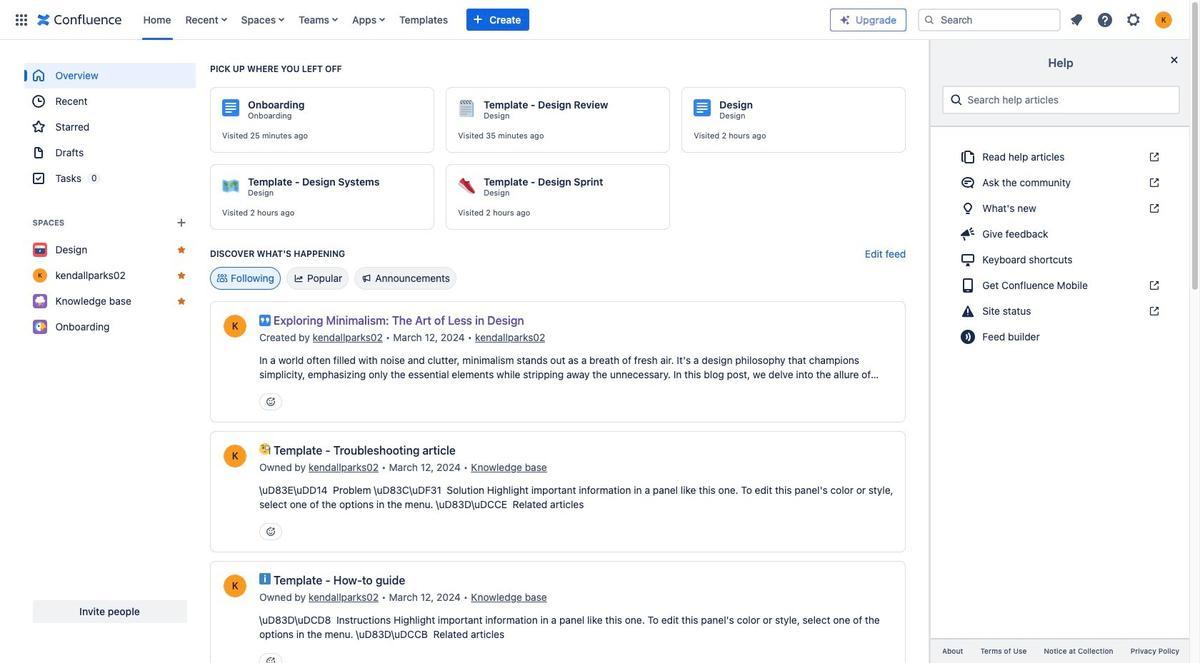Task type: describe. For each thing, give the bounding box(es) containing it.
:face_with_monocle: image
[[259, 444, 271, 455]]

comment icon image
[[960, 174, 977, 191]]

1 more information about kendallparks02 image from the top
[[222, 444, 248, 469]]

warning icon image
[[960, 303, 977, 320]]

shortcut icon image for the warning icon at top right
[[1146, 306, 1161, 317]]

:face_with_monocle: image
[[259, 444, 271, 455]]

list for appswitcher icon
[[136, 0, 830, 40]]

add reaction image for 2nd more information about kendallparks02 icon from the top
[[265, 657, 277, 664]]

mobile icon image
[[960, 277, 977, 294]]

shortcut icon image for lightbulb icon
[[1146, 203, 1161, 214]]

close image
[[1166, 51, 1183, 69]]



Task type: vqa. For each thing, say whether or not it's contained in the screenshot.
2nd shortcut icon from the bottom
yes



Task type: locate. For each thing, give the bounding box(es) containing it.
3 add reaction image from the top
[[265, 657, 277, 664]]

create a space image
[[173, 214, 190, 231]]

add reaction image
[[265, 397, 277, 408], [265, 527, 277, 538], [265, 657, 277, 664]]

banner
[[0, 0, 1190, 40]]

4 shortcut icon image from the top
[[1146, 280, 1161, 291]]

1 vertical spatial unstar this space image
[[176, 296, 187, 307]]

1 add reaction image from the top
[[265, 397, 277, 408]]

group
[[24, 63, 196, 191]]

more information about kendallparks02 image
[[222, 314, 248, 339]]

list for premium image
[[1064, 7, 1181, 33]]

confluence image
[[37, 11, 122, 28], [37, 11, 122, 28]]

premium image
[[840, 14, 851, 25]]

1 vertical spatial more information about kendallparks02 image
[[222, 574, 248, 599]]

shortcut icon image for mobile icon
[[1146, 280, 1161, 291]]

unstar this space image
[[176, 244, 187, 256]]

0 vertical spatial more information about kendallparks02 image
[[222, 444, 248, 469]]

your profile and preferences image
[[1155, 11, 1172, 28]]

shortcut icon image for comment icon
[[1146, 177, 1161, 189]]

appswitcher icon image
[[13, 11, 30, 28]]

unstar this space image
[[176, 270, 187, 282], [176, 296, 187, 307]]

1 vertical spatial add reaction image
[[265, 527, 277, 538]]

5 shortcut icon image from the top
[[1146, 306, 1161, 317]]

list
[[136, 0, 830, 40], [1064, 7, 1181, 33]]

lightbulb icon image
[[960, 200, 977, 217]]

:map: image
[[222, 177, 239, 194], [222, 177, 239, 194]]

3 shortcut icon image from the top
[[1146, 203, 1161, 214]]

0 vertical spatial unstar this space image
[[176, 270, 187, 282]]

2 more information about kendallparks02 image from the top
[[222, 574, 248, 599]]

2 shortcut icon image from the top
[[1146, 177, 1161, 189]]

2 vertical spatial add reaction image
[[265, 657, 277, 664]]

screen icon image
[[960, 251, 977, 269]]

0 vertical spatial add reaction image
[[265, 397, 277, 408]]

2 add reaction image from the top
[[265, 527, 277, 538]]

more information about kendallparks02 image
[[222, 444, 248, 469], [222, 574, 248, 599]]

notification icon image
[[1068, 11, 1085, 28]]

documents icon image
[[960, 149, 977, 166]]

shortcut icon image for documents icon
[[1146, 151, 1161, 163]]

settings icon image
[[1125, 11, 1142, 28]]

Search help articles field
[[964, 87, 1173, 113]]

2 unstar this space image from the top
[[176, 296, 187, 307]]

1 horizontal spatial list
[[1064, 7, 1181, 33]]

Search field
[[918, 8, 1061, 31]]

add reaction image for more information about kendallparks02 image
[[265, 397, 277, 408]]

0 horizontal spatial list
[[136, 0, 830, 40]]

None search field
[[918, 8, 1061, 31]]

signal icon image
[[960, 329, 977, 346]]

shortcut icon image
[[1146, 151, 1161, 163], [1146, 177, 1161, 189], [1146, 203, 1161, 214], [1146, 280, 1161, 291], [1146, 306, 1161, 317]]

1 shortcut icon image from the top
[[1146, 151, 1161, 163]]

global element
[[9, 0, 830, 40]]

help icon image
[[1097, 11, 1114, 28]]

feedback icon image
[[960, 226, 977, 243]]

:information_source: image
[[259, 574, 271, 585], [259, 574, 271, 585]]

:notepad_spiral: image
[[458, 100, 475, 117], [458, 100, 475, 117]]

:athletic_shoe: image
[[458, 177, 475, 194], [458, 177, 475, 194]]

1 unstar this space image from the top
[[176, 270, 187, 282]]

search image
[[924, 14, 935, 25]]

add reaction image for second more information about kendallparks02 icon from the bottom of the page
[[265, 527, 277, 538]]



